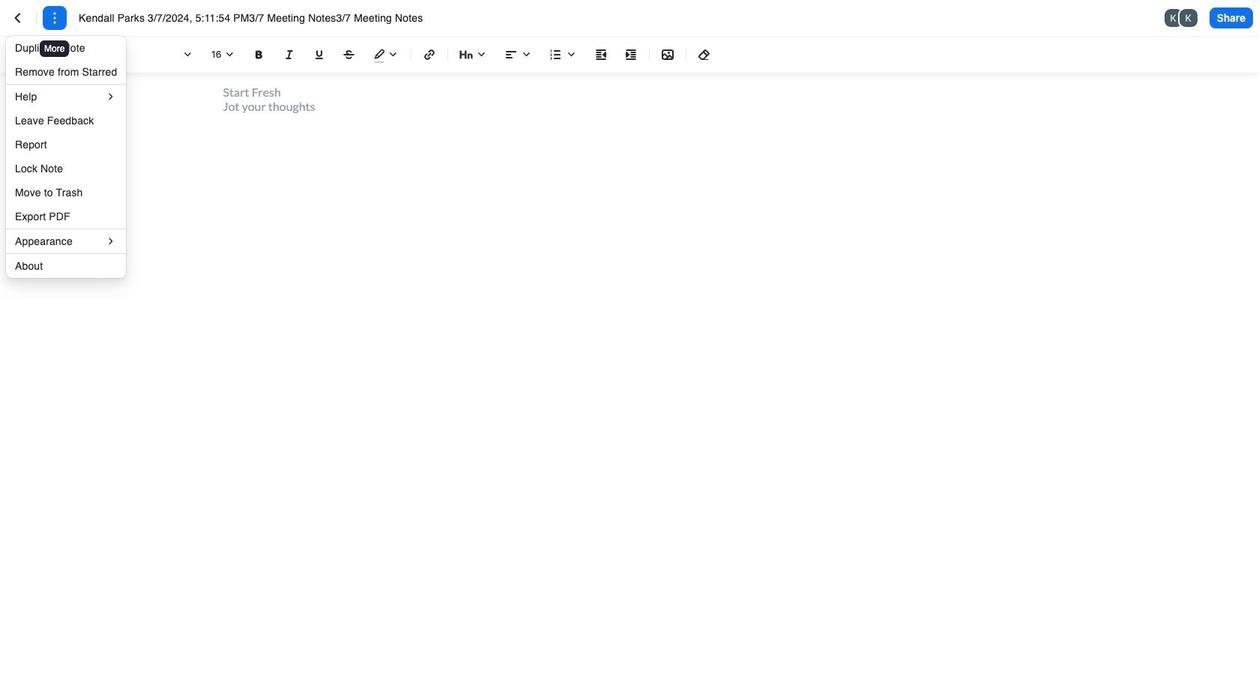 Task type: vqa. For each thing, say whether or not it's contained in the screenshot.
Integrations CELL
no



Task type: describe. For each thing, give the bounding box(es) containing it.
1 kendall parks image from the left
[[1165, 9, 1183, 27]]

3 menu item from the top
[[6, 85, 126, 109]]

insert image image
[[659, 46, 677, 64]]

font, menu button, lato image
[[178, 46, 196, 64]]

6 menu item from the top
[[6, 181, 126, 205]]

5 menu item from the top
[[6, 157, 126, 181]]

bold image
[[250, 46, 268, 64]]

4 menu item from the top
[[6, 133, 126, 157]]

more image
[[46, 9, 64, 27]]

italic image
[[280, 46, 298, 64]]

8 menu item from the top
[[6, 229, 126, 253]]

all notes image
[[9, 9, 27, 27]]

2 kendall parks image from the left
[[1180, 9, 1198, 27]]



Task type: locate. For each thing, give the bounding box(es) containing it.
tooltip
[[38, 30, 71, 58]]

link image
[[421, 46, 439, 64]]

1 menu item from the top
[[6, 36, 126, 60]]

2 menu item from the top
[[6, 60, 126, 84]]

None text field
[[79, 10, 451, 26]]

7 menu item from the top
[[6, 205, 126, 229]]

decrease indent image
[[592, 46, 610, 64]]

9 menu item from the top
[[6, 254, 126, 278]]

increase indent image
[[622, 46, 640, 64]]

underline image
[[310, 46, 328, 64]]

menu
[[6, 36, 126, 278]]

clear style image
[[696, 46, 714, 64]]

strikethrough image
[[340, 46, 358, 64]]

menu item
[[6, 36, 126, 60], [6, 60, 126, 84], [6, 85, 126, 109], [6, 133, 126, 157], [6, 157, 126, 181], [6, 181, 126, 205], [6, 205, 126, 229], [6, 229, 126, 253], [6, 254, 126, 278]]

kendall parks image
[[1165, 9, 1183, 27], [1180, 9, 1198, 27]]



